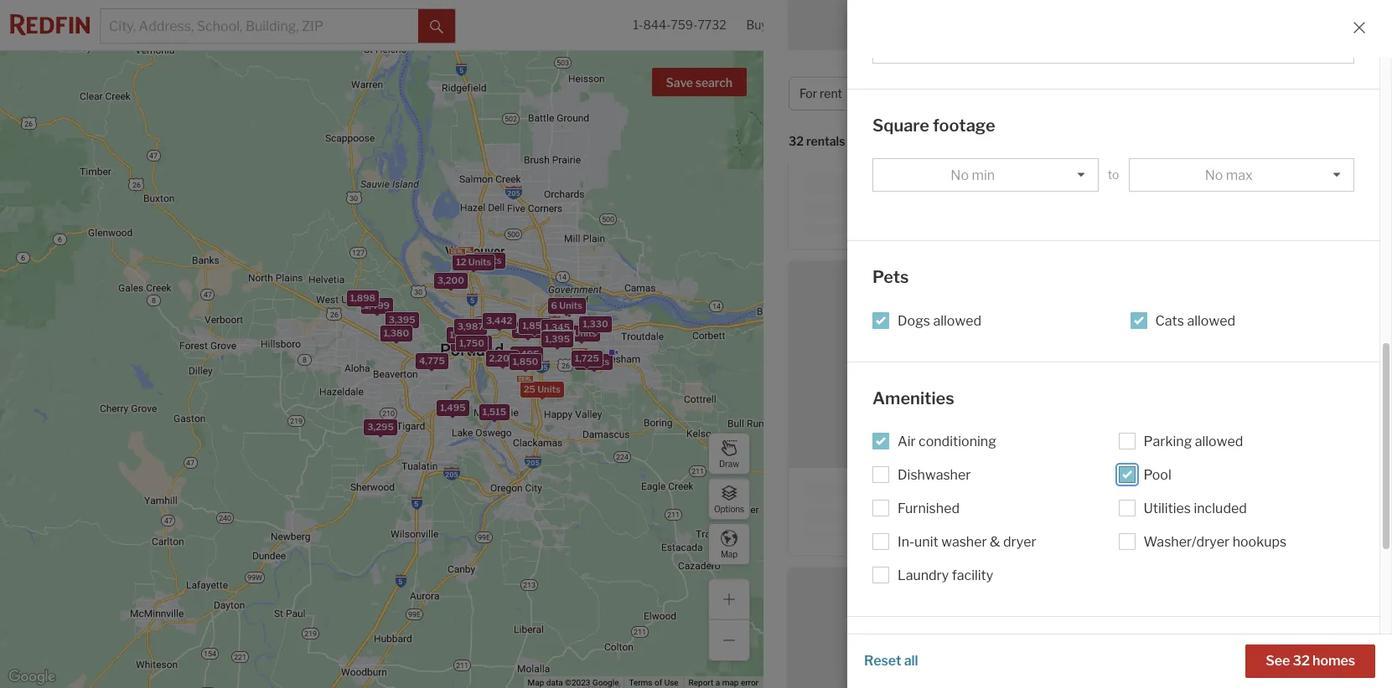 Task type: vqa. For each thing, say whether or not it's contained in the screenshot.
"outstanding mortgage" ELEMENT
no



Task type: describe. For each thing, give the bounding box(es) containing it.
1,499
[[364, 300, 389, 311]]

your
[[1155, 234, 1183, 249]]

1-844-759-7732
[[633, 18, 726, 32]]

units up 1,345
[[559, 299, 582, 311]]

0 horizontal spatial 1,695
[[515, 323, 540, 335]]

apartments
[[868, 68, 975, 90]]

all filters • 3 button
[[1188, 77, 1297, 111]]

map button
[[708, 524, 750, 566]]

price
[[892, 87, 921, 101]]

get
[[1251, 234, 1272, 249]]

square footage
[[872, 115, 995, 135]]

0 horizontal spatial 32
[[789, 134, 804, 149]]

options button
[[708, 479, 750, 520]]

32 inside button
[[1293, 654, 1310, 670]]

save search
[[666, 75, 732, 90]]

:
[[890, 134, 893, 149]]

report a map error link
[[689, 679, 758, 688]]

unit
[[914, 535, 938, 551]]

7732
[[698, 18, 726, 32]]

save your filters and get updated when new homes hit the market. link
[[1078, 0, 1371, 337]]

home type button
[[959, 77, 1062, 111]]

washer/dryer hookups
[[1144, 535, 1287, 551]]

draw
[[719, 459, 739, 469]]

1,515
[[482, 406, 506, 418]]

beds
[[1080, 87, 1108, 101]]

home type
[[970, 87, 1030, 101]]

data
[[546, 679, 563, 688]]

1,550
[[382, 327, 408, 339]]

cats
[[1155, 313, 1184, 329]]

&
[[990, 535, 1000, 551]]

reset all
[[864, 654, 918, 670]]

washer/dryer
[[1144, 535, 1230, 551]]

©2023
[[565, 679, 590, 688]]

map for map
[[721, 549, 738, 559]]

laundry facility
[[898, 568, 993, 584]]

high)
[[1003, 134, 1031, 149]]

report a map error
[[689, 679, 758, 688]]

1,898
[[350, 292, 375, 304]]

0 vertical spatial to
[[989, 134, 1000, 149]]

beds / baths
[[1080, 87, 1149, 101]]

dogs
[[898, 313, 930, 329]]

allowed for parking allowed
[[1195, 434, 1243, 450]]

1-844-759-7732 link
[[633, 18, 726, 32]]

pool
[[1144, 468, 1171, 484]]

square down price
[[872, 115, 929, 135]]

1,345
[[544, 321, 570, 333]]

3 inside button
[[1278, 87, 1286, 101]]

terms of use
[[629, 679, 678, 688]]

square right :
[[895, 134, 935, 149]]

no for no min
[[951, 167, 969, 183]]

allowed for cats allowed
[[1187, 313, 1235, 329]]

hookups
[[1232, 535, 1287, 551]]

amenities
[[872, 388, 954, 409]]

25
[[523, 383, 535, 395]]

3 units
[[565, 327, 596, 339]]

reset
[[864, 654, 901, 670]]

12
[[456, 256, 466, 267]]

air
[[898, 434, 916, 450]]

terms of use link
[[629, 679, 678, 688]]

save for save your filters and get updated when new homes hit the market.
[[1122, 234, 1152, 249]]

map data ©2023 google
[[528, 679, 619, 688]]

32 rentals
[[789, 134, 845, 149]]

1,400
[[556, 300, 582, 312]]

1 horizontal spatial 6
[[578, 355, 584, 367]]

in-
[[898, 535, 914, 551]]

reset all button
[[864, 645, 918, 679]]

3 inside map region
[[565, 327, 571, 339]]

map region
[[0, 0, 890, 689]]

1 vertical spatial 1,850
[[512, 356, 538, 367]]

12 units
[[456, 256, 491, 267]]

max
[[1226, 167, 1253, 183]]

google image
[[4, 667, 60, 689]]

see 32 homes
[[1266, 654, 1355, 670]]

min
[[972, 167, 995, 183]]

for rent
[[800, 87, 842, 101]]

air conditioning
[[898, 434, 996, 450]]

1,395
[[544, 333, 570, 345]]

the
[[1254, 252, 1275, 268]]

units right 11
[[465, 338, 488, 349]]

error
[[741, 679, 758, 688]]

for
[[800, 87, 817, 101]]

844-
[[643, 18, 671, 32]]

units right 20
[[478, 254, 501, 266]]

see 32 homes button
[[1246, 645, 1375, 679]]

rent
[[820, 87, 842, 101]]

1,750
[[459, 337, 484, 349]]

when
[[1123, 252, 1157, 268]]

facility
[[952, 568, 993, 584]]

use
[[664, 679, 678, 688]]

portland apartments for rent
[[789, 68, 1050, 90]]

conditioning
[[919, 434, 996, 450]]

submit search image
[[430, 20, 443, 33]]

units up 1,725
[[573, 327, 596, 339]]



Task type: locate. For each thing, give the bounding box(es) containing it.
6 up 1,345
[[551, 299, 557, 311]]

filters left •
[[1236, 87, 1270, 101]]

all
[[904, 654, 918, 670]]

•
[[1272, 87, 1276, 101]]

filters inside button
[[1236, 87, 1270, 101]]

no left min
[[951, 167, 969, 183]]

1 horizontal spatial 32
[[1293, 654, 1310, 670]]

all
[[1219, 87, 1234, 101]]

1,850 up 25 in the left of the page
[[512, 356, 538, 367]]

1 horizontal spatial 1,695
[[545, 332, 570, 344]]

3,200
[[437, 275, 464, 286]]

filters inside save your filters and get updated when new homes hit the market.
[[1186, 234, 1222, 249]]

report
[[689, 679, 713, 688]]

32 left rentals
[[789, 134, 804, 149]]

map left the data
[[528, 679, 544, 688]]

footage
[[933, 115, 995, 135]]

search
[[695, 75, 732, 90]]

1,380
[[383, 327, 409, 339]]

1 horizontal spatial map
[[721, 549, 738, 559]]

1 horizontal spatial homes
[[1312, 654, 1355, 670]]

map for map data ©2023 google
[[528, 679, 544, 688]]

1-
[[633, 18, 643, 32]]

6
[[551, 299, 557, 311], [578, 355, 584, 367]]

1 vertical spatial 32
[[1293, 654, 1310, 670]]

baths
[[1117, 87, 1149, 101]]

save your filters and get updated when new homes hit the market.
[[1122, 234, 1327, 268]]

0 vertical spatial 32
[[789, 134, 804, 149]]

a favorited home image
[[1141, 83, 1308, 197]]

homes right "see"
[[1312, 654, 1355, 670]]

in-unit washer & dryer
[[898, 535, 1036, 551]]

allowed for dogs allowed
[[933, 313, 981, 329]]

to right (low
[[989, 134, 1000, 149]]

0 vertical spatial 1,495
[[449, 329, 475, 340]]

save for save search
[[666, 75, 693, 90]]

cats allowed
[[1155, 313, 1235, 329]]

1 vertical spatial filters
[[1186, 234, 1222, 249]]

0 vertical spatial 6 units
[[551, 299, 582, 311]]

0 horizontal spatial to
[[989, 134, 1000, 149]]

6 down "3 units"
[[578, 355, 584, 367]]

market.
[[1278, 252, 1325, 268]]

32 right "see"
[[1293, 654, 1310, 670]]

dryer
[[1003, 535, 1036, 551]]

map
[[721, 549, 738, 559], [528, 679, 544, 688]]

save
[[666, 75, 693, 90], [1122, 234, 1152, 249]]

3,395
[[388, 314, 415, 325]]

square
[[872, 115, 929, 135], [895, 134, 935, 149]]

map down options
[[721, 549, 738, 559]]

3,442
[[486, 315, 512, 327]]

0 vertical spatial 1,850
[[522, 319, 547, 331]]

0 horizontal spatial homes
[[1190, 252, 1232, 268]]

1 vertical spatial 6
[[578, 355, 584, 367]]

map inside button
[[721, 549, 738, 559]]

32
[[789, 134, 804, 149], [1293, 654, 1310, 670]]

homes
[[1190, 252, 1232, 268], [1312, 654, 1355, 670]]

1 vertical spatial 1,495
[[514, 348, 539, 360]]

no for no max
[[1205, 167, 1223, 183]]

0 vertical spatial 6
[[551, 299, 557, 311]]

no
[[951, 167, 969, 183], [1205, 167, 1223, 183]]

20
[[464, 254, 476, 266]]

1 vertical spatial homes
[[1312, 654, 1355, 670]]

3 down 1,400 at the left of page
[[565, 327, 571, 339]]

homes inside button
[[1312, 654, 1355, 670]]

hit
[[1235, 252, 1251, 268]]

sort
[[866, 134, 890, 149]]

units right 12
[[468, 256, 491, 267]]

1 horizontal spatial filters
[[1236, 87, 1270, 101]]

0 horizontal spatial filters
[[1186, 234, 1222, 249]]

0 horizontal spatial map
[[528, 679, 544, 688]]

1 vertical spatial to
[[1108, 168, 1119, 182]]

1 vertical spatial 6 units
[[578, 355, 609, 367]]

sort : square feet (low to high)
[[866, 134, 1031, 149]]

0 vertical spatial save
[[666, 75, 693, 90]]

2 vertical spatial 1,495
[[440, 402, 465, 413]]

save left search on the top of the page
[[666, 75, 693, 90]]

save inside button
[[666, 75, 693, 90]]

1,495
[[449, 329, 475, 340], [514, 348, 539, 360], [440, 402, 465, 413]]

0 horizontal spatial no
[[951, 167, 969, 183]]

1 horizontal spatial 3
[[1278, 87, 1286, 101]]

1,695 down 1,400 at the left of page
[[545, 332, 570, 344]]

1 horizontal spatial to
[[1108, 168, 1119, 182]]

allowed right parking
[[1195, 434, 1243, 450]]

rentals
[[806, 134, 845, 149]]

1,725
[[574, 353, 599, 365]]

0 vertical spatial map
[[721, 549, 738, 559]]

to down /
[[1108, 168, 1119, 182]]

1,330
[[582, 318, 608, 329]]

save up when
[[1122, 234, 1152, 249]]

furnished
[[898, 501, 960, 517]]

units right 25 in the left of the page
[[537, 383, 560, 395]]

filters
[[1236, 87, 1270, 101], [1186, 234, 1222, 249]]

save search button
[[652, 68, 747, 96]]

11 units
[[454, 338, 488, 349]]

2,200
[[489, 353, 515, 364]]

terms
[[629, 679, 652, 688]]

filters left and on the top
[[1186, 234, 1222, 249]]

homes inside save your filters and get updated when new homes hit the market.
[[1190, 252, 1232, 268]]

6 units up 1,345
[[551, 299, 582, 311]]

1,850
[[522, 319, 547, 331], [512, 356, 538, 367]]

1,850 up 1,395 on the left of page
[[522, 319, 547, 331]]

utilities included
[[1144, 501, 1247, 517]]

allowed right dogs
[[933, 313, 981, 329]]

no left max
[[1205, 167, 1223, 183]]

1 vertical spatial save
[[1122, 234, 1152, 249]]

1 horizontal spatial save
[[1122, 234, 1152, 249]]

0 horizontal spatial 3
[[565, 327, 571, 339]]

save inside save your filters and get updated when new homes hit the market.
[[1122, 234, 1152, 249]]

1 vertical spatial map
[[528, 679, 544, 688]]

feet
[[938, 134, 961, 149]]

of
[[655, 679, 662, 688]]

4,775
[[419, 355, 444, 367]]

square feet (low to high) button
[[893, 134, 1044, 150]]

type
[[1006, 87, 1030, 101]]

allowed
[[933, 313, 981, 329], [1187, 313, 1235, 329], [1195, 434, 1243, 450]]

pets
[[872, 267, 909, 287]]

new
[[1160, 252, 1187, 268]]

1 horizontal spatial no
[[1205, 167, 1223, 183]]

a
[[715, 679, 720, 688]]

all filters • 3
[[1219, 87, 1286, 101]]

price button
[[881, 77, 952, 111]]

3,987
[[457, 320, 483, 332]]

units down "3 units"
[[586, 355, 609, 367]]

0 vertical spatial homes
[[1190, 252, 1232, 268]]

0 vertical spatial filters
[[1236, 87, 1270, 101]]

3 right •
[[1278, 87, 1286, 101]]

1,695 left 1,345
[[515, 323, 540, 335]]

1,695
[[515, 323, 540, 335], [545, 332, 570, 344]]

0 vertical spatial 3
[[1278, 87, 1286, 101]]

6 units down "3 units"
[[578, 355, 609, 367]]

beds / baths button
[[1069, 77, 1181, 111]]

0 horizontal spatial save
[[666, 75, 693, 90]]

25 units
[[523, 383, 560, 395]]

759-
[[671, 18, 698, 32]]

(low
[[963, 134, 986, 149]]

and
[[1225, 234, 1249, 249]]

parking allowed
[[1144, 434, 1243, 450]]

6 units
[[551, 299, 582, 311], [578, 355, 609, 367]]

1 no from the left
[[951, 167, 969, 183]]

no max
[[1205, 167, 1253, 183]]

3,295
[[367, 421, 393, 433]]

units
[[478, 254, 501, 266], [468, 256, 491, 267], [559, 299, 582, 311], [573, 327, 596, 339], [465, 338, 488, 349], [586, 355, 609, 367], [537, 383, 560, 395]]

1 vertical spatial 3
[[565, 327, 571, 339]]

0 horizontal spatial 6
[[551, 299, 557, 311]]

homes down and on the top
[[1190, 252, 1232, 268]]

updated
[[1275, 234, 1327, 249]]

dogs allowed
[[898, 313, 981, 329]]

2 no from the left
[[1205, 167, 1223, 183]]

other
[[872, 644, 919, 664]]

allowed right cats
[[1187, 313, 1235, 329]]



